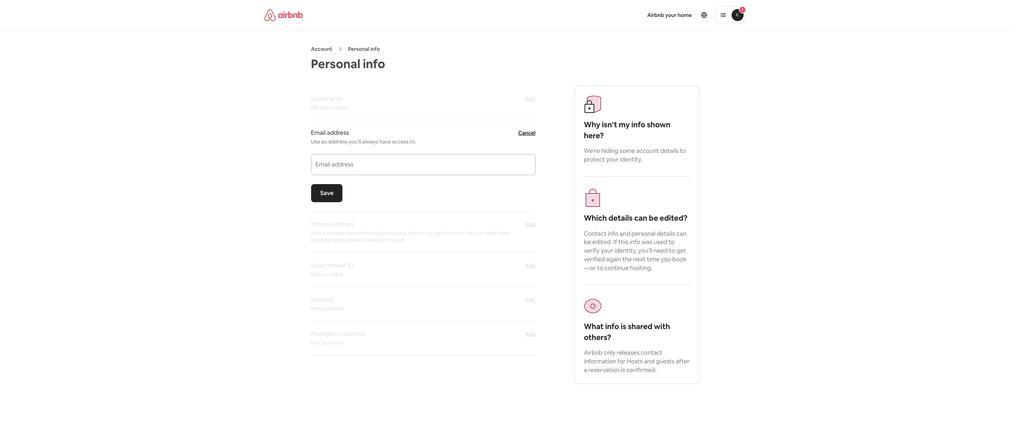 Task type: vqa. For each thing, say whether or not it's contained in the screenshot.
the have
yes



Task type: locate. For each thing, give the bounding box(es) containing it.
we're
[[584, 147, 600, 155]]

2 vertical spatial your
[[601, 247, 613, 255]]

2 edit button from the top
[[526, 297, 536, 304]]

get up book
[[677, 247, 686, 255]]

1 horizontal spatial a
[[584, 367, 587, 375]]

legal
[[311, 95, 326, 103]]

and left the so
[[334, 237, 343, 244]]

1 vertical spatial get
[[677, 247, 686, 255]]

a down information
[[584, 367, 587, 375]]

None text field
[[316, 164, 531, 172]]

2 horizontal spatial airbnb
[[647, 12, 664, 18]]

not inside emergency contact not provided
[[311, 340, 320, 347]]

personal info
[[348, 46, 380, 52], [311, 56, 385, 72]]

address right an
[[328, 138, 348, 145]]

get
[[435, 230, 444, 237], [677, 247, 686, 255]]

edit down add link
[[526, 297, 536, 304]]

0 horizontal spatial airbnb
[[408, 230, 424, 237]]

0 vertical spatial numbers
[[330, 221, 354, 229]]

0 vertical spatial add button
[[525, 221, 536, 229]]

provided
[[321, 271, 343, 278], [321, 306, 343, 312], [321, 340, 343, 347]]

and up "confirmed."
[[644, 358, 655, 366]]

1 edit from the top
[[526, 95, 536, 102]]

details up used
[[657, 230, 675, 238]]

can
[[634, 213, 647, 223], [677, 230, 687, 238], [425, 230, 434, 237], [477, 230, 485, 237]]

add for phone numbers add button
[[525, 221, 536, 228]]

provided inside emergency contact not provided
[[321, 340, 343, 347]]

cancel button
[[518, 129, 536, 137]]

edit up the cancel
[[526, 95, 536, 102]]

airbnb left home
[[647, 12, 664, 18]]

your inside we're hiding some account details to protect your identity.
[[606, 156, 619, 164]]

0 vertical spatial personal
[[348, 46, 369, 52]]

edited?
[[660, 213, 688, 223]]

contact inside airbnb only releases contact information for hosts and guests after a reservation is confirmed.
[[641, 349, 663, 357]]

address up an
[[327, 129, 349, 137]]

to
[[680, 147, 686, 155], [669, 239, 675, 246], [669, 247, 675, 255], [597, 264, 603, 272]]

provided down address in the bottom of the page
[[321, 306, 343, 312]]

2 edit from the top
[[526, 297, 536, 304]]

you'll left always
[[349, 138, 361, 145]]

contact inside emergency contact not provided
[[344, 330, 366, 338]]

1 vertical spatial your
[[606, 156, 619, 164]]

airbnb inside airbnb your home link
[[647, 12, 664, 18]]

is left the shared
[[621, 322, 626, 332]]

book
[[673, 256, 687, 264]]

1 horizontal spatial you'll
[[638, 247, 652, 255]]

contact right emergency
[[344, 330, 366, 338]]

1 vertical spatial be
[[584, 239, 591, 246]]

airbnb right used.
[[408, 230, 424, 237]]

id
[[348, 262, 354, 270]]

add button for phone numbers
[[525, 221, 536, 229]]

edit
[[526, 95, 536, 102], [526, 297, 536, 304]]

0 vertical spatial a
[[322, 230, 325, 237]]

0 vertical spatial edit button
[[526, 95, 536, 103]]

you'll down was
[[638, 247, 652, 255]]

details inside we're hiding some account details to protect your identity.
[[660, 147, 679, 155]]

1 horizontal spatial airbnb
[[584, 349, 603, 357]]

1 edit button from the top
[[526, 95, 536, 103]]

save button
[[311, 184, 343, 203]]

information
[[584, 358, 616, 366]]

1 vertical spatial airbnb
[[408, 230, 424, 237]]

edited.
[[593, 239, 612, 246]]

to.
[[410, 138, 416, 145]]

not for emergency contact
[[311, 340, 320, 347]]

get inside contact info and personal details can be edited. if this info was used to verify your identity, you'll need to get verified again the next time you book —or to continue hosting.
[[677, 247, 686, 255]]

cancel
[[518, 130, 536, 137]]

guests
[[380, 230, 396, 237], [656, 358, 675, 366]]

1 vertical spatial not
[[311, 306, 320, 312]]

continue
[[605, 264, 629, 272]]

edit button up the cancel
[[526, 95, 536, 103]]

airbnb inside airbnb only releases contact information for hosts and guests after a reservation is confirmed.
[[584, 349, 603, 357]]

0 vertical spatial be
[[649, 213, 658, 223]]

touch.
[[450, 230, 465, 237]]

government
[[311, 262, 346, 270]]

1 vertical spatial edit button
[[526, 297, 536, 304]]

details right the account
[[660, 147, 679, 155]]

airbnb up information
[[584, 349, 603, 357]]

add link
[[525, 262, 536, 270]]

2 vertical spatial not
[[311, 340, 320, 347]]

provided down 'government'
[[321, 271, 343, 278]]

not down address in the bottom of the page
[[311, 306, 320, 312]]

name
[[327, 95, 343, 103]]

0 vertical spatial not
[[311, 271, 320, 278]]

airbnb for airbnb your home
[[647, 12, 664, 18]]

2 vertical spatial provided
[[321, 340, 343, 347]]

edit button down add link
[[526, 297, 536, 304]]

your down edited.
[[601, 247, 613, 255]]

edit button for address
[[526, 297, 536, 304]]

hiding
[[601, 147, 619, 155]]

0 vertical spatial you'll
[[349, 138, 361, 145]]

and inside airbnb only releases contact information for hosts and guests after a reservation is confirmed.
[[644, 358, 655, 366]]

account
[[636, 147, 659, 155]]

0 vertical spatial airbnb
[[647, 12, 664, 18]]

next
[[633, 256, 646, 264]]

details for account
[[660, 147, 679, 155]]

airbnb for airbnb only releases contact information for hosts and guests after a reservation is confirmed.
[[584, 349, 603, 357]]

edit button for legal name
[[526, 95, 536, 103]]

0 vertical spatial guests
[[380, 230, 396, 237]]

2 add button from the top
[[525, 331, 536, 338]]

guests right how
[[380, 230, 396, 237]]

can up personal
[[634, 213, 647, 223]]

info inside why isn't my info shown here?
[[632, 120, 646, 130]]

1 provided from the top
[[321, 271, 343, 278]]

confirmed.
[[627, 367, 657, 375]]

you'll inside "email address use an address you'll always have access to."
[[349, 138, 361, 145]]

0 horizontal spatial get
[[435, 230, 444, 237]]

is down for
[[621, 367, 625, 375]]

was
[[642, 239, 653, 246]]

use
[[311, 138, 320, 145]]

provided inside government id not provided
[[321, 271, 343, 278]]

1 vertical spatial contact
[[641, 349, 663, 357]]

2 vertical spatial details
[[657, 230, 675, 238]]

not inside address not provided
[[311, 306, 320, 312]]

provided down emergency
[[321, 340, 343, 347]]

phone
[[311, 221, 328, 229]]

not down emergency
[[311, 340, 320, 347]]

0 vertical spatial is
[[621, 322, 626, 332]]

address
[[327, 129, 349, 137], [328, 138, 348, 145]]

provided for emergency
[[321, 340, 343, 347]]

guests left after
[[656, 358, 675, 366]]

contact up hosts on the bottom of the page
[[641, 349, 663, 357]]

2 provided from the top
[[321, 306, 343, 312]]

1 add button from the top
[[525, 221, 536, 229]]

to right —or
[[597, 264, 603, 272]]

1 horizontal spatial contact
[[641, 349, 663, 357]]

with
[[654, 322, 670, 332]]

0 vertical spatial get
[[435, 230, 444, 237]]

an
[[321, 138, 327, 145]]

you
[[467, 230, 476, 237]]

not down 'government'
[[311, 271, 320, 278]]

hosts
[[627, 358, 643, 366]]

2 not from the top
[[311, 306, 320, 312]]

your left home
[[665, 12, 677, 18]]

you'll
[[349, 138, 361, 145], [638, 247, 652, 255]]

airbnb
[[647, 12, 664, 18], [408, 230, 424, 237], [584, 349, 603, 357]]

3 provided from the top
[[321, 340, 343, 347]]

if
[[613, 239, 617, 246]]

details for personal
[[657, 230, 675, 238]]

to right the account
[[680, 147, 686, 155]]

1 horizontal spatial guests
[[656, 358, 675, 366]]

get inside phone numbers add a number so confirmed guests and airbnb can get in touch. you can add other numbers and choose how they're used.
[[435, 230, 444, 237]]

and up the 'this'
[[620, 230, 630, 238]]

a
[[322, 230, 325, 237], [584, 367, 587, 375]]

add
[[525, 221, 536, 228], [311, 230, 321, 237], [525, 263, 536, 269], [525, 331, 536, 338]]

again
[[606, 256, 621, 264]]

add button for emergency contact
[[525, 331, 536, 338]]

a down "phone"
[[322, 230, 325, 237]]

to right used
[[669, 239, 675, 246]]

personal right account
[[348, 46, 369, 52]]

0 horizontal spatial be
[[584, 239, 591, 246]]

not
[[311, 271, 320, 278], [311, 306, 320, 312], [311, 340, 320, 347]]

numbers up number
[[330, 221, 354, 229]]

add inside phone numbers add a number so confirmed guests and airbnb can get in touch. you can add other numbers and choose how they're used.
[[311, 230, 321, 237]]

1 vertical spatial provided
[[321, 306, 343, 312]]

2 vertical spatial airbnb
[[584, 349, 603, 357]]

get left in
[[435, 230, 444, 237]]

account
[[311, 46, 332, 52]]

0 horizontal spatial you'll
[[349, 138, 361, 145]]

1 vertical spatial add button
[[525, 331, 536, 338]]

can right "you"
[[477, 230, 485, 237]]

edit button
[[526, 95, 536, 103], [526, 297, 536, 304]]

your
[[665, 12, 677, 18], [606, 156, 619, 164], [601, 247, 613, 255]]

after
[[676, 358, 690, 366]]

not inside government id not provided
[[311, 271, 320, 278]]

0 horizontal spatial a
[[322, 230, 325, 237]]

we're hiding some account details to protect your identity.
[[584, 147, 686, 164]]

0 vertical spatial details
[[660, 147, 679, 155]]

details inside contact info and personal details can be edited. if this info was used to verify your identity, you'll need to get verified again the next time you book —or to continue hosting.
[[657, 230, 675, 238]]

1 vertical spatial you'll
[[638, 247, 652, 255]]

1 horizontal spatial be
[[649, 213, 658, 223]]

0 vertical spatial provided
[[321, 271, 343, 278]]

details
[[660, 147, 679, 155], [609, 213, 633, 223], [657, 230, 675, 238]]

numbers
[[330, 221, 354, 229], [311, 237, 333, 244]]

be up personal
[[649, 213, 658, 223]]

be
[[649, 213, 658, 223], [584, 239, 591, 246]]

1 vertical spatial a
[[584, 367, 587, 375]]

0 horizontal spatial guests
[[380, 230, 396, 237]]

personal
[[632, 230, 656, 238]]

0 vertical spatial edit
[[526, 95, 536, 102]]

0 vertical spatial your
[[665, 12, 677, 18]]

1 vertical spatial edit
[[526, 297, 536, 304]]

0 horizontal spatial contact
[[344, 330, 366, 338]]

guests inside airbnb only releases contact information for hosts and guests after a reservation is confirmed.
[[656, 358, 675, 366]]

contact info and personal details can be edited. if this info was used to verify your identity, you'll need to get verified again the next time you book —or to continue hosting.
[[584, 230, 687, 272]]

add
[[487, 230, 496, 237]]

1 vertical spatial is
[[621, 367, 625, 375]]

some
[[620, 147, 635, 155]]

christina
[[311, 104, 333, 111]]

your down hiding
[[606, 156, 619, 164]]

3 not from the top
[[311, 340, 320, 347]]

you
[[661, 256, 671, 264]]

numbers down "phone"
[[311, 237, 333, 244]]

contact
[[344, 330, 366, 338], [641, 349, 663, 357]]

and inside contact info and personal details can be edited. if this info was used to verify your identity, you'll need to get verified again the next time you book —or to continue hosting.
[[620, 230, 630, 238]]

personal down 'account' link
[[311, 56, 360, 72]]

my
[[619, 120, 630, 130]]

0 vertical spatial contact
[[344, 330, 366, 338]]

add for add button corresponding to emergency contact
[[525, 331, 536, 338]]

be up verify at the bottom right of the page
[[584, 239, 591, 246]]

add button
[[525, 221, 536, 229], [525, 331, 536, 338]]

so
[[347, 230, 352, 237]]

a inside airbnb only releases contact information for hosts and guests after a reservation is confirmed.
[[584, 367, 587, 375]]

not for government id
[[311, 271, 320, 278]]

to inside we're hiding some account details to protect your identity.
[[680, 147, 686, 155]]

can down edited?
[[677, 230, 687, 238]]

details up the 'this'
[[609, 213, 633, 223]]

1 not from the top
[[311, 271, 320, 278]]

1 vertical spatial guests
[[656, 358, 675, 366]]

overa
[[334, 104, 348, 111]]

is inside airbnb only releases contact information for hosts and guests after a reservation is confirmed.
[[621, 367, 625, 375]]

1 horizontal spatial get
[[677, 247, 686, 255]]



Task type: describe. For each thing, give the bounding box(es) containing it.
government id not provided
[[311, 262, 354, 278]]

your inside contact info and personal details can be edited. if this info was used to verify your identity, you'll need to get verified again the next time you book —or to continue hosting.
[[601, 247, 613, 255]]

provided inside address not provided
[[321, 306, 343, 312]]

1 vertical spatial details
[[609, 213, 633, 223]]

—or
[[584, 264, 596, 272]]

save
[[320, 189, 333, 197]]

you'll inside contact info and personal details can be edited. if this info was used to verify your identity, you'll need to get verified again the next time you book —or to continue hosting.
[[638, 247, 652, 255]]

1 vertical spatial personal info
[[311, 56, 385, 72]]

a inside phone numbers add a number so confirmed guests and airbnb can get in touch. you can add other numbers and choose how they're used.
[[322, 230, 325, 237]]

emergency
[[311, 330, 343, 338]]

reservation
[[589, 367, 620, 375]]

what
[[584, 322, 604, 332]]

here?
[[584, 131, 604, 141]]

legal name christina overa
[[311, 95, 348, 111]]

have
[[380, 138, 391, 145]]

0 vertical spatial address
[[327, 129, 349, 137]]

what info is shared with others?
[[584, 322, 670, 343]]

email
[[311, 129, 326, 137]]

add for add link
[[525, 263, 536, 269]]

for
[[618, 358, 626, 366]]

which details can be edited?
[[584, 213, 688, 223]]

hosting.
[[630, 264, 653, 272]]

edit for address
[[526, 297, 536, 304]]

airbnb only releases contact information for hosts and guests after a reservation is confirmed.
[[584, 349, 690, 375]]

airbnb inside phone numbers add a number so confirmed guests and airbnb can get in touch. you can add other numbers and choose how they're used.
[[408, 230, 424, 237]]

this
[[619, 239, 629, 246]]

1 vertical spatial personal
[[311, 56, 360, 72]]

info inside what info is shared with others?
[[605, 322, 619, 332]]

others?
[[584, 333, 611, 343]]

emergency contact not provided
[[311, 330, 366, 347]]

protect
[[584, 156, 605, 164]]

shown
[[647, 120, 671, 130]]

1 vertical spatial address
[[328, 138, 348, 145]]

address not provided
[[311, 296, 343, 312]]

address
[[311, 296, 334, 304]]

need
[[654, 247, 668, 255]]

how
[[363, 237, 373, 244]]

airbnb your home link
[[643, 7, 697, 23]]

the
[[623, 256, 632, 264]]

guests inside phone numbers add a number so confirmed guests and airbnb can get in touch. you can add other numbers and choose how they're used.
[[380, 230, 396, 237]]

1 vertical spatial numbers
[[311, 237, 333, 244]]

number
[[326, 230, 346, 237]]

can inside contact info and personal details can be edited. if this info was used to verify your identity, you'll need to get verified again the next time you book —or to continue hosting.
[[677, 230, 687, 238]]

phone numbers add a number so confirmed guests and airbnb can get in touch. you can add other numbers and choose how they're used.
[[311, 221, 510, 244]]

email address use an address you'll always have access to.
[[311, 129, 416, 145]]

airbnb your home
[[647, 12, 692, 18]]

used
[[654, 239, 667, 246]]

identity,
[[615, 247, 637, 255]]

account link
[[311, 46, 332, 52]]

access
[[392, 138, 409, 145]]

isn't
[[602, 120, 617, 130]]

used.
[[393, 237, 406, 244]]

identity.
[[620, 156, 642, 164]]

in
[[445, 230, 449, 237]]

1
[[742, 7, 743, 12]]

contact
[[584, 230, 607, 238]]

releases
[[617, 349, 640, 357]]

can left in
[[425, 230, 434, 237]]

confirmed
[[353, 230, 379, 237]]

your inside airbnb your home link
[[665, 12, 677, 18]]

profile element
[[515, 0, 747, 30]]

home
[[678, 12, 692, 18]]

shared
[[628, 322, 653, 332]]

time
[[647, 256, 660, 264]]

provided for government
[[321, 271, 343, 278]]

which
[[584, 213, 607, 223]]

verified
[[584, 256, 605, 264]]

to up you
[[669, 247, 675, 255]]

1 button
[[715, 6, 747, 24]]

verify
[[584, 247, 600, 255]]

why isn't my info shown here?
[[584, 120, 671, 141]]

only
[[604, 349, 616, 357]]

choose
[[344, 237, 362, 244]]

always
[[362, 138, 378, 145]]

edit for legal name
[[526, 95, 536, 102]]

be inside contact info and personal details can be edited. if this info was used to verify your identity, you'll need to get verified again the next time you book —or to continue hosting.
[[584, 239, 591, 246]]

other
[[497, 230, 510, 237]]

they're
[[374, 237, 391, 244]]

why
[[584, 120, 600, 130]]

and right they're
[[397, 230, 406, 237]]

is inside what info is shared with others?
[[621, 322, 626, 332]]

0 vertical spatial personal info
[[348, 46, 380, 52]]



